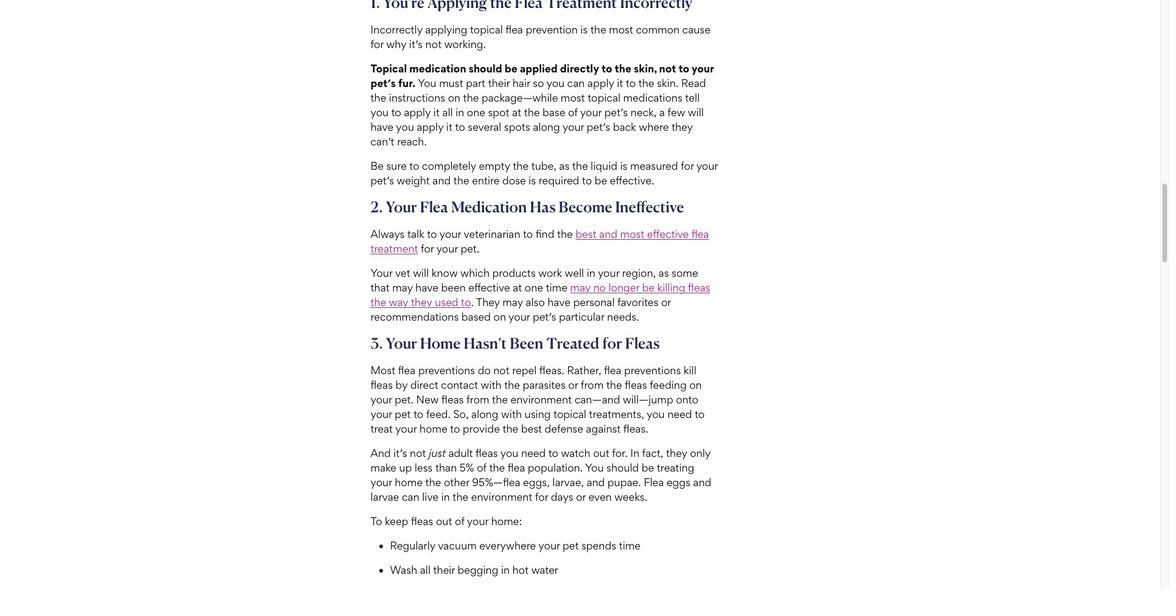 Task type: vqa. For each thing, say whether or not it's contained in the screenshot.
home:
yes



Task type: locate. For each thing, give the bounding box(es) containing it.
0 horizontal spatial time
[[546, 281, 568, 294]]

1 horizontal spatial will
[[688, 106, 704, 119]]

fleas. up the parasites
[[540, 364, 565, 377]]

1 vertical spatial pet.
[[395, 393, 414, 406]]

flea inside best and most effective flea treatment
[[692, 228, 709, 241]]

and right the eggs
[[693, 476, 712, 489]]

1 horizontal spatial of
[[477, 462, 487, 474]]

with left using
[[501, 408, 522, 421]]

need down onto
[[668, 408, 692, 421]]

most inside you must part their hair so you can apply it to the skin. read the instructions on the package—while most topical medications tell you to apply it all in one spot at the base of your pet's neck, a few will have you apply it to several spots along your pet's back where they can't reach.
[[561, 91, 585, 104]]

the down part
[[463, 91, 479, 104]]

their left hair
[[488, 77, 510, 90]]

1 vertical spatial of
[[477, 462, 487, 474]]

medication
[[409, 62, 466, 75]]

1 horizontal spatial should
[[607, 462, 639, 474]]

has
[[530, 198, 556, 216]]

0 vertical spatial it's
[[409, 38, 423, 51]]

not up less
[[410, 447, 426, 460]]

home down feed.
[[420, 423, 448, 435]]

2 vertical spatial of
[[455, 515, 465, 528]]

that
[[371, 281, 390, 294]]

working.
[[444, 38, 486, 51]]

should
[[469, 62, 502, 75], [607, 462, 639, 474]]

fleas inside adult fleas you need to watch out for. in fact, they only make up less than 5% of the flea population. you should be treating your home the other 95%—flea eggs, larvae, and pupae. flea eggs and larvae can live in the environment for days or even weeks.
[[476, 447, 498, 460]]

0 vertical spatial they
[[672, 121, 693, 133]]

effective
[[647, 228, 689, 241], [469, 281, 510, 294]]

the
[[591, 23, 606, 36], [615, 62, 632, 75], [639, 77, 655, 90], [371, 91, 386, 104], [463, 91, 479, 104], [524, 106, 540, 119], [513, 160, 529, 172], [572, 160, 588, 172], [454, 174, 469, 187], [557, 228, 573, 241], [371, 296, 386, 309], [504, 379, 520, 392], [607, 379, 622, 392], [492, 393, 508, 406], [503, 423, 519, 435], [489, 462, 505, 474], [426, 476, 441, 489], [453, 491, 469, 504]]

pet's inside be sure to completely empty the tube, as the liquid is measured for your pet's weight and the entire dose is required to be effective.
[[371, 174, 394, 187]]

0 horizontal spatial can
[[402, 491, 420, 504]]

1 horizontal spatial may
[[503, 296, 523, 309]]

effective up they
[[469, 281, 510, 294]]

direct
[[411, 379, 438, 392]]

be
[[505, 62, 518, 75], [595, 174, 607, 187], [642, 281, 655, 294], [642, 462, 654, 474]]

skin,
[[634, 62, 657, 75]]

0 vertical spatial it
[[617, 77, 623, 90]]

along down "base" at the left top of page
[[533, 121, 560, 133]]

1 horizontal spatial time
[[619, 540, 641, 552]]

1 horizontal spatial can
[[567, 77, 585, 90]]

0 vertical spatial you
[[418, 77, 437, 90]]

your for 3.
[[386, 334, 417, 353]]

0 horizontal spatial should
[[469, 62, 502, 75]]

products
[[493, 267, 536, 280]]

may down well
[[570, 281, 591, 294]]

feed.
[[426, 408, 451, 421]]

be inside topical medication should be applied directly to the skin, not to your pet's fur.
[[505, 62, 518, 75]]

2 vertical spatial it
[[446, 121, 453, 133]]

1 horizontal spatial on
[[494, 311, 506, 323]]

topical inside most flea preventions do not repel fleas. rather, flea preventions kill fleas by direct contact with the parasites or from the fleas feeding on your pet. new fleas from the environment can—and will—jump onto your pet to feed. so, along with using topical treatments, you need to treat your home to provide the best defense against fleas.
[[554, 408, 587, 421]]

live
[[422, 491, 439, 504]]

medication
[[452, 198, 527, 216]]

apply down directly
[[588, 77, 614, 90]]

1 vertical spatial environment
[[471, 491, 533, 504]]

best inside best and most effective flea treatment
[[576, 228, 597, 241]]

1 horizontal spatial preventions
[[624, 364, 681, 377]]

fact,
[[642, 447, 664, 460]]

flea inside incorrectly applying topical flea prevention is the most common cause for why it's not working.
[[506, 23, 523, 36]]

not inside incorrectly applying topical flea prevention is the most common cause for why it's not working.
[[426, 38, 442, 51]]

have up can't
[[371, 121, 394, 133]]

fleas down some
[[688, 281, 711, 294]]

1 vertical spatial fleas.
[[624, 423, 649, 435]]

work
[[539, 267, 562, 280]]

1 vertical spatial along
[[472, 408, 499, 421]]

0 horizontal spatial you
[[418, 77, 437, 90]]

fleas.
[[540, 364, 565, 377], [624, 423, 649, 435]]

2 horizontal spatial of
[[568, 106, 578, 119]]

0 horizontal spatial fleas.
[[540, 364, 565, 377]]

to down so, at the left of page
[[450, 423, 460, 435]]

0 vertical spatial with
[[481, 379, 502, 392]]

from up so, at the left of page
[[467, 393, 490, 406]]

2 horizontal spatial topical
[[588, 91, 621, 104]]

need inside adult fleas you need to watch out for. in fact, they only make up less than 5% of the flea population. you should be treating your home the other 95%—flea eggs, larvae, and pupae. flea eggs and larvae can live in the environment for days or even weeks.
[[521, 447, 546, 460]]

the up 95%—flea
[[489, 462, 505, 474]]

will inside you must part their hair so you can apply it to the skin. read the instructions on the package—while most topical medications tell you to apply it all in one spot at the base of your pet's neck, a few will have you apply it to several spots along your pet's back where they can't reach.
[[688, 106, 704, 119]]

1 vertical spatial have
[[416, 281, 439, 294]]

2 vertical spatial is
[[529, 174, 536, 187]]

effective down "ineffective"
[[647, 228, 689, 241]]

0 vertical spatial their
[[488, 77, 510, 90]]

flea
[[420, 198, 448, 216], [644, 476, 664, 489]]

2 vertical spatial or
[[576, 491, 586, 504]]

not down applying
[[426, 38, 442, 51]]

one up also in the left of the page
[[525, 281, 543, 294]]

it left several
[[446, 121, 453, 133]]

flea up "eggs,"
[[508, 462, 525, 474]]

they
[[476, 296, 500, 309]]

fleas down provide
[[476, 447, 498, 460]]

they down few
[[672, 121, 693, 133]]

0 horizontal spatial as
[[559, 160, 570, 172]]

pet's down be at left top
[[371, 174, 394, 187]]

topical up back
[[588, 91, 621, 104]]

1 vertical spatial most
[[561, 91, 585, 104]]

it down instructions
[[434, 106, 440, 119]]

most left common in the top right of the page
[[609, 23, 633, 36]]

2 vertical spatial they
[[666, 447, 688, 460]]

in right live
[[441, 491, 450, 504]]

1 horizontal spatial from
[[581, 379, 604, 392]]

0 horizontal spatial best
[[521, 423, 542, 435]]

1 horizontal spatial pet.
[[461, 242, 480, 255]]

you up reach.
[[396, 121, 414, 133]]

it's inside incorrectly applying topical flea prevention is the most common cause for why it's not working.
[[409, 38, 423, 51]]

your right 3.
[[386, 334, 417, 353]]

the down 'repel'
[[504, 379, 520, 392]]

time down work
[[546, 281, 568, 294]]

they inside may no longer be killing fleas the way they used to
[[411, 296, 432, 309]]

to down liquid
[[582, 174, 592, 187]]

flea up talk
[[420, 198, 448, 216]]

should inside topical medication should be applied directly to the skin, not to your pet's fur.
[[469, 62, 502, 75]]

0 horizontal spatial topical
[[470, 23, 503, 36]]

their
[[488, 77, 510, 90], [433, 564, 455, 577]]

should inside adult fleas you need to watch out for. in fact, they only make up less than 5% of the flea population. you should be treating your home the other 95%—flea eggs, larvae, and pupae. flea eggs and larvae can live in the environment for days or even weeks.
[[607, 462, 639, 474]]

it's right why
[[409, 38, 423, 51]]

preventions up "feeding"
[[624, 364, 681, 377]]

at up spots
[[512, 106, 522, 119]]

pet's inside topical medication should be applied directly to the skin, not to your pet's fur.
[[371, 77, 396, 90]]

0 horizontal spatial will
[[413, 267, 429, 280]]

time right spends
[[619, 540, 641, 552]]

be down fact,
[[642, 462, 654, 474]]

0 horizontal spatial it
[[434, 106, 440, 119]]

of inside adult fleas you need to watch out for. in fact, they only make up less than 5% of the flea population. you should be treating your home the other 95%—flea eggs, larvae, and pupae. flea eggs and larvae can live in the environment for days or even weeks.
[[477, 462, 487, 474]]

on down kill on the right of the page
[[690, 379, 702, 392]]

one up several
[[467, 106, 486, 119]]

tube,
[[532, 160, 557, 172]]

1 vertical spatial should
[[607, 462, 639, 474]]

pet. inside most flea preventions do not repel fleas. rather, flea preventions kill fleas by direct contact with the parasites or from the fleas feeding on your pet. new fleas from the environment can—and will—jump onto your pet to feed. so, along with using topical treatments, you need to treat your home to provide the best defense against fleas.
[[395, 393, 414, 406]]

and down completely
[[433, 174, 451, 187]]

2 horizontal spatial have
[[548, 296, 571, 309]]

1 horizontal spatial have
[[416, 281, 439, 294]]

you up 95%—flea
[[501, 447, 519, 460]]

as inside your vet will know which products work well in your region, as some that may have been effective at one time
[[659, 267, 669, 280]]

to up "weight"
[[410, 160, 420, 172]]

been
[[441, 281, 466, 294]]

need up population.
[[521, 447, 546, 460]]

may inside . they may also have personal favorites or recommendations based on your pet's particular needs.
[[503, 296, 523, 309]]

to left find
[[523, 228, 533, 241]]

1 horizontal spatial effective
[[647, 228, 689, 241]]

on down the must at the left top
[[448, 91, 461, 104]]

fleas
[[688, 281, 711, 294], [371, 379, 393, 392], [625, 379, 647, 392], [442, 393, 464, 406], [476, 447, 498, 460], [411, 515, 433, 528]]

parasites
[[523, 379, 566, 392]]

preventions
[[418, 364, 475, 377], [624, 364, 681, 377]]

may no longer be killing fleas the way they used to
[[371, 281, 711, 309]]

recommendations
[[371, 311, 459, 323]]

for.
[[612, 447, 628, 460]]

tell
[[685, 91, 700, 104]]

the down the other
[[453, 491, 469, 504]]

larvae
[[371, 491, 399, 504]]

0 horizontal spatial effective
[[469, 281, 510, 294]]

pet left spends
[[563, 540, 579, 552]]

1 vertical spatial they
[[411, 296, 432, 309]]

1 horizontal spatial along
[[533, 121, 560, 133]]

0 vertical spatial best
[[576, 228, 597, 241]]

adult fleas you need to watch out for. in fact, they only make up less than 5% of the flea population. you should be treating your home the other 95%—flea eggs, larvae, and pupae. flea eggs and larvae can live in the environment for days or even weeks.
[[371, 447, 712, 504]]

from
[[581, 379, 604, 392], [467, 393, 490, 406]]

0 vertical spatial can
[[567, 77, 585, 90]]

on inside most flea preventions do not repel fleas. rather, flea preventions kill fleas by direct contact with the parasites or from the fleas feeding on your pet. new fleas from the environment can—and will—jump onto your pet to feed. so, along with using topical treatments, you need to treat your home to provide the best defense against fleas.
[[690, 379, 702, 392]]

2. your flea medication has become ineffective
[[371, 198, 684, 216]]

you right so
[[547, 77, 565, 90]]

1 horizontal spatial pet
[[563, 540, 579, 552]]

they
[[672, 121, 693, 133], [411, 296, 432, 309], [666, 447, 688, 460]]

ineffective
[[616, 198, 684, 216]]

effective inside your vet will know which products work well in your region, as some that may have been effective at one time
[[469, 281, 510, 294]]

you up instructions
[[418, 77, 437, 90]]

most inside incorrectly applying topical flea prevention is the most common cause for why it's not working.
[[609, 23, 633, 36]]

by
[[396, 379, 408, 392]]

the up directly
[[591, 23, 606, 36]]

so,
[[454, 408, 469, 421]]

0 horizontal spatial on
[[448, 91, 461, 104]]

in left hot
[[501, 564, 510, 577]]

0 horizontal spatial preventions
[[418, 364, 475, 377]]

package—while
[[482, 91, 558, 104]]

0 vertical spatial pet.
[[461, 242, 480, 255]]

1 horizontal spatial their
[[488, 77, 510, 90]]

have right also in the left of the page
[[548, 296, 571, 309]]

effective inside best and most effective flea treatment
[[647, 228, 689, 241]]

0 horizontal spatial have
[[371, 121, 394, 133]]

0 vertical spatial topical
[[470, 23, 503, 36]]

0 vertical spatial your
[[386, 198, 417, 216]]

one inside your vet will know which products work well in your region, as some that may have been effective at one time
[[525, 281, 543, 294]]

is right dose
[[529, 174, 536, 187]]

your up that
[[371, 267, 393, 280]]

have
[[371, 121, 394, 133], [416, 281, 439, 294], [548, 296, 571, 309]]

1 horizontal spatial is
[[581, 23, 588, 36]]

particular
[[559, 311, 605, 323]]

pet inside most flea preventions do not repel fleas. rather, flea preventions kill fleas by direct contact with the parasites or from the fleas feeding on your pet. new fleas from the environment can—and will—jump onto your pet to feed. so, along with using topical treatments, you need to treat your home to provide the best defense against fleas.
[[395, 408, 411, 421]]

for inside be sure to completely empty the tube, as the liquid is measured for your pet's weight and the entire dose is required to be effective.
[[681, 160, 694, 172]]

you down will—jump
[[647, 408, 665, 421]]

home
[[420, 423, 448, 435], [395, 476, 423, 489]]

for down talk
[[421, 242, 434, 255]]

0 horizontal spatial along
[[472, 408, 499, 421]]

the left skin,
[[615, 62, 632, 75]]

out up vacuum on the left bottom
[[436, 515, 452, 528]]

at inside you must part their hair so you can apply it to the skin. read the instructions on the package—while most topical medications tell you to apply it all in one spot at the base of your pet's neck, a few will have you apply it to several spots along your pet's back where they can't reach.
[[512, 106, 522, 119]]

have inside . they may also have personal favorites or recommendations based on your pet's particular needs.
[[548, 296, 571, 309]]

2 vertical spatial your
[[386, 334, 417, 353]]

1 vertical spatial from
[[467, 393, 490, 406]]

0 vertical spatial one
[[467, 106, 486, 119]]

of inside you must part their hair so you can apply it to the skin. read the instructions on the package—while most topical medications tell you to apply it all in one spot at the base of your pet's neck, a few will have you apply it to several spots along your pet's back where they can't reach.
[[568, 106, 578, 119]]

will
[[688, 106, 704, 119], [413, 267, 429, 280]]

be down region,
[[642, 281, 655, 294]]

1 horizontal spatial out
[[593, 447, 610, 460]]

treat
[[371, 423, 393, 435]]

3.
[[371, 334, 383, 353]]

2 vertical spatial most
[[620, 228, 645, 241]]

as inside be sure to completely empty the tube, as the liquid is measured for your pet's weight and the entire dose is required to be effective.
[[559, 160, 570, 172]]

to inside adult fleas you need to watch out for. in fact, they only make up less than 5% of the flea population. you should be treating your home the other 95%—flea eggs, larvae, and pupae. flea eggs and larvae can live in the environment for days or even weeks.
[[549, 447, 559, 460]]

0 vertical spatial home
[[420, 423, 448, 435]]

will down tell
[[688, 106, 704, 119]]

talk
[[407, 228, 425, 241]]

0 horizontal spatial may
[[392, 281, 413, 294]]

1 vertical spatial will
[[413, 267, 429, 280]]

with down do at bottom left
[[481, 379, 502, 392]]

best down become
[[576, 228, 597, 241]]

at
[[512, 106, 522, 119], [513, 281, 522, 294]]

pet's
[[371, 77, 396, 90], [605, 106, 628, 119], [587, 121, 610, 133], [371, 174, 394, 187], [533, 311, 556, 323]]

0 horizontal spatial from
[[467, 393, 490, 406]]

in inside adult fleas you need to watch out for. in fact, they only make up less than 5% of the flea population. you should be treating your home the other 95%—flea eggs, larvae, and pupae. flea eggs and larvae can live in the environment for days or even weeks.
[[441, 491, 450, 504]]

topical up 'working.'
[[470, 23, 503, 36]]

2 horizontal spatial it
[[617, 77, 623, 90]]

or inside adult fleas you need to watch out for. in fact, they only make up less than 5% of the flea population. you should be treating your home the other 95%—flea eggs, larvae, and pupae. flea eggs and larvae can live in the environment for days or even weeks.
[[576, 491, 586, 504]]

in
[[456, 106, 464, 119], [587, 267, 596, 280], [441, 491, 450, 504], [501, 564, 510, 577]]

0 vertical spatial from
[[581, 379, 604, 392]]

most down "ineffective"
[[620, 228, 645, 241]]

pet's down also in the left of the page
[[533, 311, 556, 323]]

0 horizontal spatial pet.
[[395, 393, 414, 406]]

also
[[526, 296, 545, 309]]

for down "eggs,"
[[535, 491, 548, 504]]

less
[[415, 462, 433, 474]]

1 vertical spatial home
[[395, 476, 423, 489]]

keep
[[385, 515, 408, 528]]

flea left the prevention
[[506, 23, 523, 36]]

reach.
[[397, 135, 427, 148]]

1 vertical spatial all
[[420, 564, 431, 577]]

1 vertical spatial their
[[433, 564, 455, 577]]

repel
[[512, 364, 537, 377]]

you down watch
[[585, 462, 604, 474]]

environment down 95%—flea
[[471, 491, 533, 504]]

0 vertical spatial is
[[581, 23, 588, 36]]

0 vertical spatial should
[[469, 62, 502, 75]]

do
[[478, 364, 491, 377]]

pupae.
[[608, 476, 641, 489]]

2.
[[371, 198, 383, 216]]

of
[[568, 106, 578, 119], [477, 462, 487, 474], [455, 515, 465, 528]]

will inside your vet will know which products work well in your region, as some that may have been effective at one time
[[413, 267, 429, 280]]

killing
[[658, 281, 686, 294]]

they inside adult fleas you need to watch out for. in fact, they only make up less than 5% of the flea population. you should be treating your home the other 95%—flea eggs, larvae, and pupae. flea eggs and larvae can live in the environment for days or even weeks.
[[666, 447, 688, 460]]

best down using
[[521, 423, 542, 435]]

to up based
[[461, 296, 471, 309]]

pet
[[395, 408, 411, 421], [563, 540, 579, 552]]

0 vertical spatial time
[[546, 281, 568, 294]]

pet's left back
[[587, 121, 610, 133]]

at inside your vet will know which products work well in your region, as some that may have been effective at one time
[[513, 281, 522, 294]]

have inside your vet will know which products work well in your region, as some that may have been effective at one time
[[416, 281, 439, 294]]

1 vertical spatial at
[[513, 281, 522, 294]]

home down the up
[[395, 476, 423, 489]]

have inside you must part their hair so you can apply it to the skin. read the instructions on the package—while most topical medications tell you to apply it all in one spot at the base of your pet's neck, a few will have you apply it to several spots along your pet's back where they can't reach.
[[371, 121, 394, 133]]

home inside adult fleas you need to watch out for. in fact, they only make up less than 5% of the flea population. you should be treating your home the other 95%—flea eggs, larvae, and pupae. flea eggs and larvae can live in the environment for days or even weeks.
[[395, 476, 423, 489]]

or down rather,
[[568, 379, 578, 392]]

0 horizontal spatial need
[[521, 447, 546, 460]]

should up part
[[469, 62, 502, 75]]

1 vertical spatial your
[[371, 267, 393, 280]]

they up the recommendations
[[411, 296, 432, 309]]

why
[[386, 38, 407, 51]]

0 horizontal spatial is
[[529, 174, 536, 187]]

1 horizontal spatial all
[[442, 106, 453, 119]]

other
[[444, 476, 470, 489]]

flea inside adult fleas you need to watch out for. in fact, they only make up less than 5% of the flea population. you should be treating your home the other 95%—flea eggs, larvae, and pupae. flea eggs and larvae can live in the environment for days or even weeks.
[[508, 462, 525, 474]]

1 vertical spatial out
[[436, 515, 452, 528]]

they inside you must part their hair so you can apply it to the skin. read the instructions on the package—while most topical medications tell you to apply it all in one spot at the base of your pet's neck, a few will have you apply it to several spots along your pet's back where they can't reach.
[[672, 121, 693, 133]]

some
[[672, 267, 698, 280]]

0 vertical spatial will
[[688, 106, 704, 119]]

your for 2.
[[386, 198, 417, 216]]

onto
[[676, 393, 699, 406]]

not up skin.
[[659, 62, 676, 75]]

hasn't
[[464, 334, 507, 353]]

2 vertical spatial have
[[548, 296, 571, 309]]

out inside adult fleas you need to watch out for. in fact, they only make up less than 5% of the flea population. you should be treating your home the other 95%—flea eggs, larvae, and pupae. flea eggs and larvae can live in the environment for days or even weeks.
[[593, 447, 610, 460]]

topical
[[371, 62, 407, 75]]

it
[[617, 77, 623, 90], [434, 106, 440, 119], [446, 121, 453, 133]]

1 horizontal spatial flea
[[644, 476, 664, 489]]

environment inside most flea preventions do not repel fleas. rather, flea preventions kill fleas by direct contact with the parasites or from the fleas feeding on your pet. new fleas from the environment can—and will—jump onto your pet to feed. so, along with using topical treatments, you need to treat your home to provide the best defense against fleas.
[[511, 393, 572, 406]]

common
[[636, 23, 680, 36]]

not right do at bottom left
[[494, 364, 510, 377]]

1 vertical spatial you
[[585, 462, 604, 474]]

you
[[418, 77, 437, 90], [585, 462, 604, 474]]

of up vacuum on the left bottom
[[455, 515, 465, 528]]

environment down the parasites
[[511, 393, 572, 406]]

2 vertical spatial topical
[[554, 408, 587, 421]]

1 vertical spatial flea
[[644, 476, 664, 489]]

0 horizontal spatial flea
[[420, 198, 448, 216]]

to
[[602, 62, 613, 75], [679, 62, 690, 75], [626, 77, 636, 90], [391, 106, 401, 119], [455, 121, 465, 133], [410, 160, 420, 172], [582, 174, 592, 187], [427, 228, 437, 241], [523, 228, 533, 241], [461, 296, 471, 309], [414, 408, 424, 421], [695, 408, 705, 421], [450, 423, 460, 435], [549, 447, 559, 460]]

at down the products
[[513, 281, 522, 294]]

fleas inside may no longer be killing fleas the way they used to
[[688, 281, 711, 294]]

should up pupae.
[[607, 462, 639, 474]]

your
[[692, 62, 714, 75], [580, 106, 602, 119], [563, 121, 584, 133], [697, 160, 718, 172], [440, 228, 461, 241], [437, 242, 458, 255], [598, 267, 620, 280], [509, 311, 530, 323], [371, 393, 392, 406], [371, 408, 392, 421], [395, 423, 417, 435], [371, 476, 392, 489], [467, 515, 489, 528], [539, 540, 560, 552]]

to right talk
[[427, 228, 437, 241]]

with
[[481, 379, 502, 392], [501, 408, 522, 421]]

the up dose
[[513, 160, 529, 172]]

flea up by in the left of the page
[[398, 364, 416, 377]]

can't
[[371, 135, 395, 148]]

in down the must at the left top
[[456, 106, 464, 119]]

0 vertical spatial effective
[[647, 228, 689, 241]]

personal
[[573, 296, 615, 309]]

be down liquid
[[595, 174, 607, 187]]

may
[[392, 281, 413, 294], [570, 281, 591, 294], [503, 296, 523, 309]]



Task type: describe. For each thing, give the bounding box(es) containing it.
treating
[[657, 462, 695, 474]]

your inside . they may also have personal favorites or recommendations based on your pet's particular needs.
[[509, 311, 530, 323]]

provide
[[463, 423, 500, 435]]

based
[[462, 311, 491, 323]]

along inside you must part their hair so you can apply it to the skin. read the instructions on the package—while most topical medications tell you to apply it all in one spot at the base of your pet's neck, a few will have you apply it to several spots along your pet's back where they can't reach.
[[533, 121, 560, 133]]

sure
[[386, 160, 407, 172]]

rather,
[[567, 364, 602, 377]]

read
[[681, 77, 706, 90]]

defense
[[545, 423, 584, 435]]

in
[[631, 447, 640, 460]]

you up can't
[[371, 106, 389, 119]]

treated
[[547, 334, 600, 353]]

not inside most flea preventions do not repel fleas. rather, flea preventions kill fleas by direct contact with the parasites or from the fleas feeding on your pet. new fleas from the environment can—and will—jump onto your pet to feed. so, along with using topical treatments, you need to treat your home to provide the best defense against fleas.
[[494, 364, 510, 377]]

the inside topical medication should be applied directly to the skin, not to your pet's fur.
[[615, 62, 632, 75]]

population.
[[528, 462, 583, 474]]

1 vertical spatial apply
[[404, 106, 431, 119]]

than
[[435, 462, 457, 474]]

begging
[[458, 564, 499, 577]]

you must part their hair so you can apply it to the skin. read the instructions on the package—while most topical medications tell you to apply it all in one spot at the base of your pet's neck, a few will have you apply it to several spots along your pet's back where they can't reach.
[[371, 77, 706, 148]]

and
[[371, 447, 391, 460]]

liquid
[[591, 160, 618, 172]]

know
[[432, 267, 458, 280]]

in inside your vet will know which products work well in your region, as some that may have been effective at one time
[[587, 267, 596, 280]]

topical inside incorrectly applying topical flea prevention is the most common cause for why it's not working.
[[470, 23, 503, 36]]

to left several
[[455, 121, 465, 133]]

may inside your vet will know which products work well in your region, as some that may have been effective at one time
[[392, 281, 413, 294]]

regularly
[[390, 540, 435, 552]]

find
[[536, 228, 555, 241]]

0 vertical spatial flea
[[420, 198, 448, 216]]

1 horizontal spatial it
[[446, 121, 453, 133]]

for down needs.
[[603, 334, 622, 353]]

several
[[468, 121, 502, 133]]

be inside be sure to completely empty the tube, as the liquid is measured for your pet's weight and the entire dose is required to be effective.
[[595, 174, 607, 187]]

required
[[539, 174, 580, 187]]

favorites
[[618, 296, 659, 309]]

longer
[[609, 281, 640, 294]]

make
[[371, 462, 397, 474]]

the inside incorrectly applying topical flea prevention is the most common cause for why it's not working.
[[591, 23, 606, 36]]

need inside most flea preventions do not repel fleas. rather, flea preventions kill fleas by direct contact with the parasites or from the fleas feeding on your pet. new fleas from the environment can—and will—jump onto your pet to feed. so, along with using topical treatments, you need to treat your home to provide the best defense against fleas.
[[668, 408, 692, 421]]

to down onto
[[695, 408, 705, 421]]

can inside adult fleas you need to watch out for. in fact, they only make up less than 5% of the flea population. you should be treating your home the other 95%—flea eggs, larvae, and pupae. flea eggs and larvae can live in the environment for days or even weeks.
[[402, 491, 420, 504]]

to down skin,
[[626, 77, 636, 90]]

medications
[[623, 91, 683, 104]]

treatment
[[371, 242, 418, 255]]

fleas down contact
[[442, 393, 464, 406]]

1 vertical spatial it's
[[394, 447, 407, 460]]

in inside you must part their hair so you can apply it to the skin. read the instructions on the package—while most topical medications tell you to apply it all in one spot at the base of your pet's neck, a few will have you apply it to several spots along your pet's back where they can't reach.
[[456, 106, 464, 119]]

2 vertical spatial apply
[[417, 121, 444, 133]]

feeding
[[650, 379, 687, 392]]

to inside may no longer be killing fleas the way they used to
[[461, 296, 471, 309]]

and it's not just
[[371, 447, 446, 460]]

home:
[[491, 515, 522, 528]]

to down new on the bottom left of the page
[[414, 408, 424, 421]]

environment inside adult fleas you need to watch out for. in fact, they only make up less than 5% of the flea population. you should be treating your home the other 95%—flea eggs, larvae, and pupae. flea eggs and larvae can live in the environment for days or even weeks.
[[471, 491, 533, 504]]

applied
[[520, 62, 558, 75]]

and inside best and most effective flea treatment
[[599, 228, 618, 241]]

watch
[[561, 447, 591, 460]]

the up can—and
[[607, 379, 622, 392]]

the down 'package—while'
[[524, 106, 540, 119]]

the inside may no longer be killing fleas the way they used to
[[371, 296, 386, 309]]

best inside most flea preventions do not repel fleas. rather, flea preventions kill fleas by direct contact with the parasites or from the fleas feeding on your pet. new fleas from the environment can—and will—jump onto your pet to feed. so, along with using topical treatments, you need to treat your home to provide the best defense against fleas.
[[521, 423, 542, 435]]

may inside may no longer be killing fleas the way they used to
[[570, 281, 591, 294]]

can—and
[[575, 393, 620, 406]]

fleas up will—jump
[[625, 379, 647, 392]]

and inside be sure to completely empty the tube, as the liquid is measured for your pet's weight and the entire dose is required to be effective.
[[433, 174, 451, 187]]

0 vertical spatial apply
[[588, 77, 614, 90]]

flea inside adult fleas you need to watch out for. in fact, they only make up less than 5% of the flea population. you should be treating your home the other 95%—flea eggs, larvae, and pupae. flea eggs and larvae can live in the environment for days or even weeks.
[[644, 476, 664, 489]]

so
[[533, 77, 544, 90]]

always talk to your veterinarian to find the
[[371, 228, 576, 241]]

neck,
[[631, 106, 657, 119]]

the down topical
[[371, 91, 386, 104]]

become
[[559, 198, 613, 216]]

all inside you must part their hair so you can apply it to the skin. read the instructions on the package—while most topical medications tell you to apply it all in one spot at the base of your pet's neck, a few will have you apply it to several spots along your pet's back where they can't reach.
[[442, 106, 453, 119]]

0 vertical spatial fleas.
[[540, 364, 565, 377]]

part
[[466, 77, 486, 90]]

your inside topical medication should be applied directly to the skin, not to your pet's fur.
[[692, 62, 714, 75]]

which
[[461, 267, 490, 280]]

or inside . they may also have personal favorites or recommendations based on your pet's particular needs.
[[662, 296, 671, 309]]

the left liquid
[[572, 160, 588, 172]]

for inside incorrectly applying topical flea prevention is the most common cause for why it's not working.
[[371, 38, 384, 51]]

to down instructions
[[391, 106, 401, 119]]

vacuum
[[438, 540, 477, 552]]

2 preventions from the left
[[624, 364, 681, 377]]

is inside incorrectly applying topical flea prevention is the most common cause for why it's not working.
[[581, 23, 588, 36]]

just
[[429, 447, 446, 460]]

fleas down most
[[371, 379, 393, 392]]

larvae,
[[553, 476, 584, 489]]

hot
[[513, 564, 529, 577]]

up
[[399, 462, 412, 474]]

along inside most flea preventions do not repel fleas. rather, flea preventions kill fleas by direct contact with the parasites or from the fleas feeding on your pet. new fleas from the environment can—and will—jump onto your pet to feed. so, along with using topical treatments, you need to treat your home to provide the best defense against fleas.
[[472, 408, 499, 421]]

region,
[[622, 267, 656, 280]]

be sure to completely empty the tube, as the liquid is measured for your pet's weight and the entire dose is required to be effective.
[[371, 160, 718, 187]]

well
[[565, 267, 584, 280]]

the right provide
[[503, 423, 519, 435]]

flea right rather,
[[604, 364, 622, 377]]

2 horizontal spatial is
[[620, 160, 628, 172]]

95%—flea
[[472, 476, 521, 489]]

not inside topical medication should be applied directly to the skin, not to your pet's fur.
[[659, 62, 676, 75]]

to right directly
[[602, 62, 613, 75]]

you inside you must part their hair so you can apply it to the skin. read the instructions on the package—while most topical medications tell you to apply it all in one spot at the base of your pet's neck, a few will have you apply it to several spots along your pet's back where they can't reach.
[[418, 77, 437, 90]]

on inside you must part their hair so you can apply it to the skin. read the instructions on the package—while most topical medications tell you to apply it all in one spot at the base of your pet's neck, a few will have you apply it to several spots along your pet's back where they can't reach.
[[448, 91, 461, 104]]

fleas right keep
[[411, 515, 433, 528]]

time inside your vet will know which products work well in your region, as some that may have been effective at one time
[[546, 281, 568, 294]]

will—jump
[[623, 393, 674, 406]]

the up live
[[426, 476, 441, 489]]

be inside adult fleas you need to watch out for. in fact, they only make up less than 5% of the flea population. you should be treating your home the other 95%—flea eggs, larvae, and pupae. flea eggs and larvae can live in the environment for days or even weeks.
[[642, 462, 654, 474]]

one inside you must part their hair so you can apply it to the skin. read the instructions on the package—while most topical medications tell you to apply it all in one spot at the base of your pet's neck, a few will have you apply it to several spots along your pet's back where they can't reach.
[[467, 106, 486, 119]]

be inside may no longer be killing fleas the way they used to
[[642, 281, 655, 294]]

their inside you must part their hair so you can apply it to the skin. read the instructions on the package—while most topical medications tell you to apply it all in one spot at the base of your pet's neck, a few will have you apply it to several spots along your pet's back where they can't reach.
[[488, 77, 510, 90]]

only
[[690, 447, 711, 460]]

for inside adult fleas you need to watch out for. in fact, they only make up less than 5% of the flea population. you should be treating your home the other 95%—flea eggs, larvae, and pupae. flea eggs and larvae can live in the environment for days or even weeks.
[[535, 491, 548, 504]]

may no longer be killing fleas the way they used to link
[[371, 281, 711, 309]]

water
[[532, 564, 559, 577]]

been
[[510, 334, 544, 353]]

home
[[420, 334, 461, 353]]

spends
[[582, 540, 617, 552]]

topical inside you must part their hair so you can apply it to the skin. read the instructions on the package—while most topical medications tell you to apply it all in one spot at the base of your pet's neck, a few will have you apply it to several spots along your pet's back where they can't reach.
[[588, 91, 621, 104]]

pet's inside . they may also have personal favorites or recommendations based on your pet's particular needs.
[[533, 311, 556, 323]]

1 preventions from the left
[[418, 364, 475, 377]]

or inside most flea preventions do not repel fleas. rather, flea preventions kill fleas by direct contact with the parasites or from the fleas feeding on your pet. new fleas from the environment can—and will—jump onto your pet to feed. so, along with using topical treatments, you need to treat your home to provide the best defense against fleas.
[[568, 379, 578, 392]]

your inside your vet will know which products work well in your region, as some that may have been effective at one time
[[371, 267, 393, 280]]

always
[[371, 228, 405, 241]]

incorrectly
[[371, 23, 423, 36]]

the right find
[[557, 228, 573, 241]]

home inside most flea preventions do not repel fleas. rather, flea preventions kill fleas by direct contact with the parasites or from the fleas feeding on your pet. new fleas from the environment can—and will—jump onto your pet to feed. so, along with using topical treatments, you need to treat your home to provide the best defense against fleas.
[[420, 423, 448, 435]]

0 horizontal spatial all
[[420, 564, 431, 577]]

your inside be sure to completely empty the tube, as the liquid is measured for your pet's weight and the entire dose is required to be effective.
[[697, 160, 718, 172]]

directly
[[560, 62, 599, 75]]

your inside your vet will know which products work well in your region, as some that may have been effective at one time
[[598, 267, 620, 280]]

wash
[[390, 564, 417, 577]]

0 horizontal spatial of
[[455, 515, 465, 528]]

completely
[[422, 160, 476, 172]]

can inside you must part their hair so you can apply it to the skin. read the instructions on the package—while most topical medications tell you to apply it all in one spot at the base of your pet's neck, a few will have you apply it to several spots along your pet's back where they can't reach.
[[567, 77, 585, 90]]

empty
[[479, 160, 510, 172]]

hair
[[513, 77, 530, 90]]

treatments,
[[589, 408, 644, 421]]

everywhere
[[480, 540, 536, 552]]

you inside most flea preventions do not repel fleas. rather, flea preventions kill fleas by direct contact with the parasites or from the fleas feeding on your pet. new fleas from the environment can—and will—jump onto your pet to feed. so, along with using topical treatments, you need to treat your home to provide the best defense against fleas.
[[647, 408, 665, 421]]

on inside . they may also have personal favorites or recommendations based on your pet's particular needs.
[[494, 311, 506, 323]]

eggs,
[[523, 476, 550, 489]]

applying
[[425, 23, 468, 36]]

you inside adult fleas you need to watch out for. in fact, they only make up less than 5% of the flea population. you should be treating your home the other 95%—flea eggs, larvae, and pupae. flea eggs and larvae can live in the environment for days or even weeks.
[[585, 462, 604, 474]]

new
[[416, 393, 439, 406]]

.
[[471, 296, 474, 309]]

most inside best and most effective flea treatment
[[620, 228, 645, 241]]

your inside adult fleas you need to watch out for. in fact, they only make up less than 5% of the flea population. you should be treating your home the other 95%—flea eggs, larvae, and pupae. flea eggs and larvae can live in the environment for days or even weeks.
[[371, 476, 392, 489]]

most flea preventions do not repel fleas. rather, flea preventions kill fleas by direct contact with the parasites or from the fleas feeding on your pet. new fleas from the environment can—and will—jump onto your pet to feed. so, along with using topical treatments, you need to treat your home to provide the best defense against fleas.
[[371, 364, 705, 435]]

to up read
[[679, 62, 690, 75]]

the down completely
[[454, 174, 469, 187]]

instructions
[[389, 91, 445, 104]]

effective.
[[610, 174, 655, 187]]

for your pet.
[[418, 242, 480, 255]]

kill
[[684, 364, 697, 377]]

fleas
[[625, 334, 660, 353]]

incorrectly applying topical flea prevention is the most common cause for why it's not working.
[[371, 23, 711, 51]]

entire
[[472, 174, 500, 187]]

1 vertical spatial pet
[[563, 540, 579, 552]]

spot
[[488, 106, 510, 119]]

and up even on the right bottom
[[587, 476, 605, 489]]

prevention
[[526, 23, 578, 36]]

1 vertical spatial time
[[619, 540, 641, 552]]

pet's up back
[[605, 106, 628, 119]]

using
[[525, 408, 551, 421]]

you inside adult fleas you need to watch out for. in fact, they only make up less than 5% of the flea population. you should be treating your home the other 95%—flea eggs, larvae, and pupae. flea eggs and larvae can live in the environment for days or even weeks.
[[501, 447, 519, 460]]

the down skin,
[[639, 77, 655, 90]]

1 vertical spatial with
[[501, 408, 522, 421]]

0 horizontal spatial out
[[436, 515, 452, 528]]

the up provide
[[492, 393, 508, 406]]



